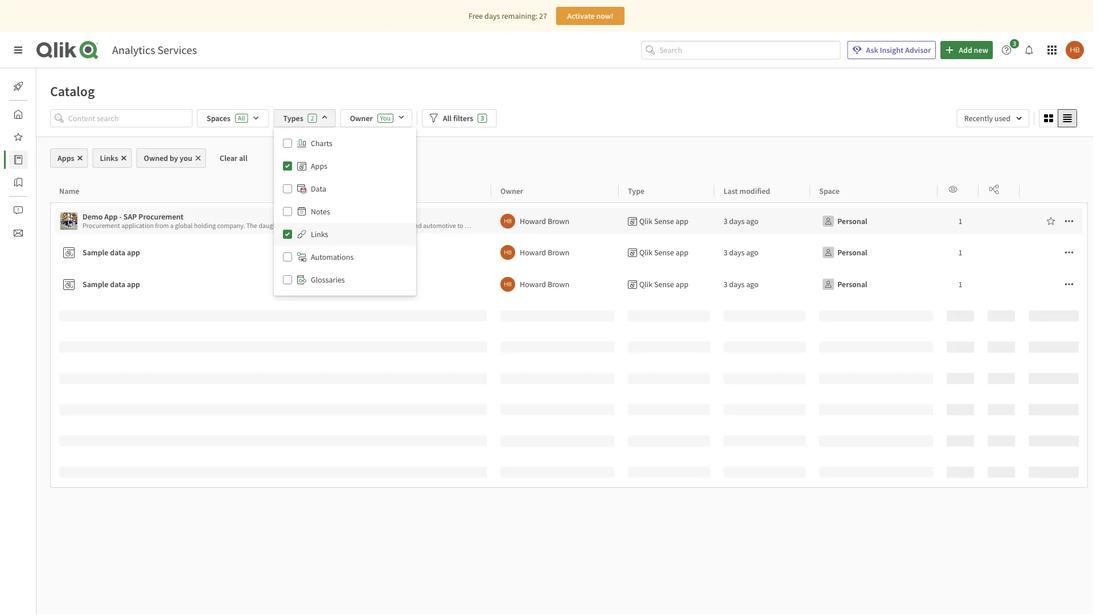 Task type: locate. For each thing, give the bounding box(es) containing it.
0 vertical spatial links
[[100, 153, 118, 163]]

0 vertical spatial 1
[[959, 216, 963, 227]]

2
[[311, 114, 314, 123]]

0 vertical spatial personal button
[[819, 212, 870, 231]]

1 3 days ago from the top
[[724, 216, 759, 227]]

1 cell for personal button corresponding to 3 days ago button corresponding to qlik sense app cell corresponding to first howard brown cell from the top of the page
[[938, 203, 979, 237]]

from left global
[[155, 222, 169, 230]]

0 vertical spatial sample
[[83, 248, 108, 258]]

personal
[[838, 216, 868, 227], [838, 248, 868, 258], [838, 280, 868, 290]]

0 horizontal spatial links
[[100, 153, 118, 163]]

1 sample from the top
[[83, 248, 108, 258]]

ask
[[866, 45, 878, 55]]

open sidebar menu image
[[14, 46, 23, 55]]

comes
[[592, 222, 611, 230]]

3 howard from the top
[[520, 280, 546, 290]]

alerts link
[[9, 202, 55, 220]]

and
[[411, 222, 422, 230], [496, 222, 507, 230]]

2 brown from the top
[[548, 248, 569, 258]]

1 vertical spatial qlik
[[639, 248, 653, 258]]

recently used
[[964, 113, 1011, 124]]

3 days ago for 3 days ago button corresponding to qlik sense app cell corresponding to first howard brown cell from the top of the page
[[724, 216, 759, 227]]

1 for 3 days ago button corresponding to qlik sense app cell corresponding to first howard brown cell from the top of the page
[[959, 216, 963, 227]]

0 horizontal spatial the
[[246, 222, 257, 230]]

2 1 from the top
[[959, 248, 963, 258]]

0 vertical spatial owner
[[350, 113, 373, 124]]

apps
[[58, 153, 74, 163], [311, 161, 327, 171]]

demo
[[83, 212, 103, 222]]

apps up "name"
[[58, 153, 74, 163]]

qlik sense app for qlik sense app cell for howard brown cell corresponding to 1st sample data app button from the top
[[639, 248, 689, 258]]

3 qlik from the top
[[639, 280, 653, 290]]

activate
[[567, 11, 595, 21]]

1 vertical spatial links
[[311, 229, 328, 240]]

1 qlik sense app from the top
[[639, 216, 689, 227]]

products
[[384, 222, 410, 230]]

howard brown down pharmaceutical
[[520, 248, 569, 258]]

more actions image for 3 days ago button associated with qlik sense app cell for howard brown cell corresponding to 1st sample data app button from the top personal button
[[1065, 248, 1074, 257]]

2 sample data app from the top
[[83, 280, 140, 290]]

1 vertical spatial sample data app button
[[60, 273, 487, 296]]

1 qlik sense app cell from the top
[[619, 203, 715, 237]]

1 sense from the top
[[654, 216, 674, 227]]

1 ago from the top
[[746, 216, 759, 227]]

apps inside button
[[58, 153, 74, 163]]

catalog up "home"
[[50, 83, 95, 100]]

0 horizontal spatial all
[[238, 114, 245, 123]]

procurement right "-"
[[139, 212, 184, 222]]

1 vertical spatial personal
[[838, 248, 868, 258]]

all left filters
[[443, 113, 452, 124]]

0 vertical spatial brown
[[548, 216, 569, 227]]

0 horizontal spatial owner
[[350, 113, 373, 124]]

sample for 1st sample data app button from the top
[[83, 248, 108, 258]]

3 days ago
[[724, 216, 759, 227], [724, 248, 759, 258], [724, 280, 759, 290]]

3 for qlik sense app cell corresponding to first howard brown cell from the top of the page
[[724, 216, 728, 227]]

activate now!
[[567, 11, 614, 21]]

2 vertical spatial qlik
[[639, 280, 653, 290]]

3 days ago cell for qlik sense app cell corresponding to first howard brown cell from the top of the page
[[715, 203, 810, 237]]

data
[[311, 184, 326, 194]]

3 howard brown cell from the top
[[491, 269, 619, 301]]

2 a from the left
[[627, 222, 630, 230]]

Search text field
[[660, 41, 841, 59]]

1 horizontal spatial owner
[[501, 186, 523, 196]]

1 horizontal spatial a
[[627, 222, 630, 230]]

1 for howard brown cell for 2nd sample data app button qlik sense app cell 3 days ago button
[[959, 280, 963, 290]]

apps button
[[50, 149, 88, 168]]

2 qlik sense app from the top
[[639, 248, 689, 258]]

3 days ago button for qlik sense app cell for howard brown cell corresponding to 1st sample data app button from the top
[[724, 244, 759, 262]]

0 horizontal spatial a
[[170, 222, 174, 230]]

1 1 cell from the top
[[938, 203, 979, 237]]

add to favorites image
[[1047, 217, 1056, 226]]

0 horizontal spatial apps
[[58, 153, 74, 163]]

company.
[[217, 222, 245, 230]]

free
[[469, 11, 483, 21]]

2 vertical spatial howard brown
[[520, 280, 569, 290]]

all
[[239, 153, 248, 163]]

1 horizontal spatial links
[[311, 229, 328, 240]]

personal cell for 3 days ago "cell" associated with qlik sense app cell corresponding to first howard brown cell from the top of the page
[[810, 203, 938, 237]]

the left daughter
[[246, 222, 257, 230]]

1 horizontal spatial from
[[612, 222, 626, 230]]

2 vertical spatial ago
[[746, 280, 759, 290]]

a left bw
[[627, 222, 630, 230]]

more actions image
[[1065, 248, 1074, 257], [1065, 280, 1074, 289]]

owned by you
[[144, 153, 192, 163]]

apps up data
[[311, 161, 327, 171]]

2 1 cell from the top
[[938, 237, 979, 269]]

1 a from the left
[[170, 222, 174, 230]]

3 button
[[998, 39, 1023, 59]]

electronic
[[354, 222, 383, 230]]

1 vertical spatial 3 days ago
[[724, 248, 759, 258]]

1 personal cell from the top
[[810, 203, 938, 237]]

1
[[959, 216, 963, 227], [959, 248, 963, 258], [959, 280, 963, 290]]

2 3 days ago cell from the top
[[715, 237, 810, 269]]

days
[[485, 11, 500, 21], [729, 216, 745, 227], [729, 248, 745, 258], [729, 280, 745, 290]]

all filters
[[443, 113, 473, 124]]

howard right howard brown icon
[[520, 280, 546, 290]]

data
[[578, 222, 591, 230], [110, 248, 125, 258], [110, 280, 125, 290]]

you
[[380, 114, 391, 123]]

more actions image for personal button associated with howard brown cell for 2nd sample data app button qlik sense app cell 3 days ago button
[[1065, 280, 1074, 289]]

and right products
[[411, 222, 422, 230]]

howard brown left comes
[[520, 216, 569, 227]]

1 vertical spatial howard brown image
[[501, 214, 515, 229]]

you
[[180, 153, 192, 163]]

links left active
[[311, 229, 328, 240]]

data for 2nd sample data app button
[[110, 280, 125, 290]]

brown right howard brown icon
[[548, 280, 569, 290]]

1 vertical spatial qlik sense app
[[639, 248, 689, 258]]

howard left etc.
[[520, 216, 546, 227]]

catalog up "name"
[[36, 155, 62, 165]]

0 vertical spatial howard brown
[[520, 216, 569, 227]]

1 vertical spatial sense
[[654, 248, 674, 258]]

viewed by image
[[949, 185, 958, 194]]

0 vertical spatial ago
[[746, 216, 759, 227]]

qlik sense app for howard brown cell for 2nd sample data app button qlik sense app cell
[[639, 280, 689, 290]]

howard brown cell for 1st sample data app button from the top
[[491, 237, 619, 269]]

3 days ago for howard brown cell for 2nd sample data app button qlik sense app cell 3 days ago button
[[724, 280, 759, 290]]

1 vertical spatial 1
[[959, 248, 963, 258]]

howard brown for 1st sample data app button from the top
[[520, 248, 569, 258]]

and right chemicals
[[496, 222, 507, 230]]

2 vertical spatial sense
[[654, 280, 674, 290]]

3 qlik sense app cell from the top
[[619, 269, 715, 301]]

2 vertical spatial data
[[110, 280, 125, 290]]

0 vertical spatial more actions image
[[1065, 248, 1074, 257]]

from
[[155, 222, 169, 230], [612, 222, 626, 230]]

1 vertical spatial catalog
[[36, 155, 62, 165]]

2 sample data app button from the top
[[60, 273, 487, 296]]

0 horizontal spatial procurement
[[83, 222, 120, 230]]

howard down pharmaceutical
[[520, 248, 546, 258]]

1 vertical spatial data
[[110, 248, 125, 258]]

1 vertical spatial 3 days ago button
[[724, 244, 759, 262]]

2 howard brown from the top
[[520, 248, 569, 258]]

2 howard brown cell from the top
[[491, 237, 619, 269]]

0 horizontal spatial and
[[411, 222, 422, 230]]

3 3 days ago button from the top
[[724, 276, 759, 294]]

1 3 days ago cell from the top
[[715, 203, 810, 237]]

1 1 from the top
[[959, 216, 963, 227]]

2 sense from the top
[[654, 248, 674, 258]]

qlik
[[639, 216, 653, 227], [639, 248, 653, 258], [639, 280, 653, 290]]

howard brown right howard brown icon
[[520, 280, 569, 290]]

3 days ago button for qlik sense app cell corresponding to first howard brown cell from the top of the page
[[724, 212, 759, 231]]

brown for 1st sample data app button from the top
[[548, 248, 569, 258]]

qlik for howard brown cell for 2nd sample data app button qlik sense app cell
[[639, 280, 653, 290]]

3 sense from the top
[[654, 280, 674, 290]]

a left global
[[170, 222, 174, 230]]

owner up pharmaceutical
[[501, 186, 523, 196]]

0 vertical spatial data
[[578, 222, 591, 230]]

catalog
[[50, 83, 95, 100], [36, 155, 62, 165]]

howard brown image for qlik sense app cell for howard brown cell corresponding to 1st sample data app button from the top's 3 days ago "cell" personal cell
[[501, 245, 515, 260]]

qlik for qlik sense app cell for howard brown cell corresponding to 1st sample data app button from the top
[[639, 248, 653, 258]]

brown left comes
[[548, 216, 569, 227]]

now!
[[596, 11, 614, 21]]

cell
[[979, 203, 1020, 237], [1020, 203, 1088, 237], [979, 237, 1020, 269], [1020, 237, 1088, 269], [979, 269, 1020, 301], [1020, 269, 1088, 301]]

2 vertical spatial personal
[[838, 280, 868, 290]]

clear
[[220, 153, 238, 163]]

2 qlik sense app cell from the top
[[619, 237, 715, 269]]

space
[[819, 186, 840, 196]]

procurement
[[139, 212, 184, 222], [83, 222, 120, 230]]

0 vertical spatial sample data app
[[83, 248, 140, 258]]

0 vertical spatial qlik
[[639, 216, 653, 227]]

3 1 from the top
[[959, 280, 963, 290]]

active
[[329, 222, 346, 230]]

3 qlik sense app from the top
[[639, 280, 689, 290]]

1 the from the left
[[246, 222, 257, 230]]

0 vertical spatial howard
[[520, 216, 546, 227]]

2 sample from the top
[[83, 280, 108, 290]]

3 personal button from the top
[[819, 276, 870, 294]]

2 personal cell from the top
[[810, 237, 938, 269]]

0 vertical spatial 3 days ago
[[724, 216, 759, 227]]

0 vertical spatial personal
[[838, 216, 868, 227]]

a
[[170, 222, 174, 230], [627, 222, 630, 230]]

2 vertical spatial howard
[[520, 280, 546, 290]]

2 vertical spatial brown
[[548, 280, 569, 290]]

2 vertical spatial 3 days ago button
[[724, 276, 759, 294]]

personal cell
[[810, 203, 938, 237], [810, 237, 938, 269], [810, 269, 938, 301]]

howard brown for 2nd sample data app button
[[520, 280, 569, 290]]

2 vertical spatial personal button
[[819, 276, 870, 294]]

2 personal button from the top
[[819, 244, 870, 262]]

3 1 cell from the top
[[938, 269, 979, 301]]

howard
[[520, 216, 546, 227], [520, 248, 546, 258], [520, 280, 546, 290]]

1 cell
[[938, 203, 979, 237], [938, 237, 979, 269], [938, 269, 979, 301]]

owner
[[350, 113, 373, 124], [501, 186, 523, 196]]

3 for qlik sense app cell for howard brown cell corresponding to 1st sample data app button from the top
[[724, 248, 728, 258]]

2 qlik from the top
[[639, 248, 653, 258]]

1 qlik from the top
[[639, 216, 653, 227]]

3 days ago for 3 days ago button associated with qlik sense app cell for howard brown cell corresponding to 1st sample data app button from the top
[[724, 248, 759, 258]]

owner inside filters 'region'
[[350, 113, 373, 124]]

3 personal cell from the top
[[810, 269, 938, 301]]

2 vertical spatial howard brown image
[[501, 245, 515, 260]]

sap right "-"
[[123, 212, 137, 222]]

procurement right qlik sense app image
[[83, 222, 120, 230]]

global
[[175, 222, 193, 230]]

3
[[1013, 39, 1016, 48], [481, 114, 484, 123], [724, 216, 728, 227], [724, 248, 728, 258], [724, 280, 728, 290]]

all
[[443, 113, 452, 124], [238, 114, 245, 123]]

3 days ago cell
[[715, 203, 810, 237], [715, 237, 810, 269], [715, 269, 810, 301]]

qlik for qlik sense app cell corresponding to first howard brown cell from the top of the page
[[639, 216, 653, 227]]

howard brown image
[[1066, 41, 1084, 59], [501, 214, 515, 229], [501, 245, 515, 260]]

0 vertical spatial howard brown image
[[1066, 41, 1084, 59]]

2 personal from the top
[[838, 248, 868, 258]]

advisor
[[905, 45, 931, 55]]

owned
[[144, 153, 168, 163]]

qlik sense app cell
[[619, 203, 715, 237], [619, 237, 715, 269], [619, 269, 715, 301]]

1 vertical spatial howard brown
[[520, 248, 569, 258]]

2 howard from the top
[[520, 248, 546, 258]]

howard brown image
[[501, 277, 515, 292]]

howard brown cell
[[491, 203, 619, 237], [491, 237, 619, 269], [491, 269, 619, 301]]

the right etc.
[[566, 222, 577, 230]]

1 3 days ago button from the top
[[724, 212, 759, 231]]

1 more actions image from the top
[[1065, 248, 1074, 257]]

howard brown image for personal cell associated with 3 days ago "cell" associated with qlik sense app cell corresponding to first howard brown cell from the top of the page
[[501, 214, 515, 229]]

0 vertical spatial qlik sense app
[[639, 216, 689, 227]]

1 howard from the top
[[520, 216, 546, 227]]

qlik sense app
[[639, 216, 689, 227], [639, 248, 689, 258], [639, 280, 689, 290]]

0 vertical spatial sample data app button
[[60, 241, 487, 264]]

sample data app button
[[60, 241, 487, 264], [60, 273, 487, 296]]

3 3 days ago cell from the top
[[715, 269, 810, 301]]

1 for 3 days ago button associated with qlik sense app cell for howard brown cell corresponding to 1st sample data app button from the top
[[959, 248, 963, 258]]

holding
[[194, 222, 216, 230]]

3 personal from the top
[[838, 280, 868, 290]]

1 vertical spatial ago
[[746, 248, 759, 258]]

qlik sense app cell for howard brown cell for 2nd sample data app button
[[619, 269, 715, 301]]

1 horizontal spatial all
[[443, 113, 452, 124]]

2 vertical spatial 3 days ago
[[724, 280, 759, 290]]

2 and from the left
[[496, 222, 507, 230]]

by
[[170, 153, 178, 163]]

automotive
[[423, 222, 456, 230]]

2 3 days ago button from the top
[[724, 244, 759, 262]]

1 sample data app from the top
[[83, 248, 140, 258]]

1 horizontal spatial and
[[496, 222, 507, 230]]

catalog link
[[9, 151, 62, 169]]

switch view group
[[1039, 109, 1077, 128]]

2 more actions image from the top
[[1065, 280, 1074, 289]]

links inside button
[[100, 153, 118, 163]]

3 inside filters 'region'
[[481, 114, 484, 123]]

qlik sense app image
[[60, 213, 77, 230]]

1 from from the left
[[155, 222, 169, 230]]

demo app - sap procurement procurement application from a global holding company. the daughter companies are active in electronic products and automotive to chemicals and pharmaceutical etc. the data comes from a sap bw system.
[[83, 212, 677, 230]]

brown
[[548, 216, 569, 227], [548, 248, 569, 258], [548, 280, 569, 290]]

2 vertical spatial qlik sense app
[[639, 280, 689, 290]]

1 vertical spatial brown
[[548, 248, 569, 258]]

remaining:
[[502, 11, 538, 21]]

pharmaceutical
[[508, 222, 553, 230]]

1 vertical spatial more actions image
[[1065, 280, 1074, 289]]

3 days ago cell for qlik sense app cell for howard brown cell corresponding to 1st sample data app button from the top
[[715, 237, 810, 269]]

ago
[[746, 216, 759, 227], [746, 248, 759, 258], [746, 280, 759, 290]]

1 personal from the top
[[838, 216, 868, 227]]

personal button
[[819, 212, 870, 231], [819, 244, 870, 262], [819, 276, 870, 294]]

1 horizontal spatial the
[[566, 222, 577, 230]]

1 howard brown from the top
[[520, 216, 569, 227]]

owner left you
[[350, 113, 373, 124]]

ago for howard brown cell for 2nd sample data app button qlik sense app cell 3 days ago button
[[746, 280, 759, 290]]

0 vertical spatial 3 days ago button
[[724, 212, 759, 231]]

brown for 2nd sample data app button
[[548, 280, 569, 290]]

app
[[676, 216, 689, 227], [127, 248, 140, 258], [676, 248, 689, 258], [127, 280, 140, 290], [676, 280, 689, 290]]

links right apps button at the left of page
[[100, 153, 118, 163]]

0 vertical spatial sense
[[654, 216, 674, 227]]

1 vertical spatial sample data app
[[83, 280, 140, 290]]

3 3 days ago from the top
[[724, 280, 759, 290]]

brown down etc.
[[548, 248, 569, 258]]

sap
[[123, 212, 137, 222], [632, 222, 643, 230]]

3 ago from the top
[[746, 280, 759, 290]]

1 vertical spatial sample
[[83, 280, 108, 290]]

1 horizontal spatial apps
[[311, 161, 327, 171]]

3 howard brown from the top
[[520, 280, 569, 290]]

1 vertical spatial personal button
[[819, 244, 870, 262]]

2 3 days ago from the top
[[724, 248, 759, 258]]

2 ago from the top
[[746, 248, 759, 258]]

sample data app for 1st sample data app button from the top
[[83, 248, 140, 258]]

sap left bw
[[632, 222, 643, 230]]

ago for 3 days ago button associated with qlik sense app cell for howard brown cell corresponding to 1st sample data app button from the top
[[746, 248, 759, 258]]

3 inside "dropdown button"
[[1013, 39, 1016, 48]]

1 vertical spatial howard
[[520, 248, 546, 258]]

sample data app
[[83, 248, 140, 258], [83, 280, 140, 290]]

all right spaces
[[238, 114, 245, 123]]

filters
[[453, 113, 473, 124]]

2 vertical spatial 1
[[959, 280, 963, 290]]

sample
[[83, 248, 108, 258], [83, 280, 108, 290]]

0 horizontal spatial from
[[155, 222, 169, 230]]

1 personal button from the top
[[819, 212, 870, 231]]

from right comes
[[612, 222, 626, 230]]

links
[[100, 153, 118, 163], [311, 229, 328, 240]]

3 brown from the top
[[548, 280, 569, 290]]

3 days ago cell for howard brown cell for 2nd sample data app button qlik sense app cell
[[715, 269, 810, 301]]



Task type: describe. For each thing, give the bounding box(es) containing it.
to
[[457, 222, 463, 230]]

data for 1st sample data app button from the top
[[110, 248, 125, 258]]

automations
[[311, 252, 354, 263]]

catalog inside catalog "link"
[[36, 155, 62, 165]]

system.
[[655, 222, 677, 230]]

free days remaining: 27
[[469, 11, 547, 21]]

app
[[104, 212, 118, 222]]

qlik sense app for qlik sense app cell corresponding to first howard brown cell from the top of the page
[[639, 216, 689, 227]]

1 horizontal spatial procurement
[[139, 212, 184, 222]]

1 sample data app button from the top
[[60, 241, 487, 264]]

app for first howard brown cell from the top of the page
[[676, 216, 689, 227]]

chemicals
[[465, 222, 494, 230]]

application
[[121, 222, 154, 230]]

types
[[283, 113, 303, 124]]

notes
[[311, 207, 330, 217]]

1 cell for 3 days ago button associated with qlik sense app cell for howard brown cell corresponding to 1st sample data app button from the top personal button
[[938, 237, 979, 269]]

app for howard brown cell for 2nd sample data app button
[[676, 280, 689, 290]]

data inside demo app - sap procurement procurement application from a global holding company. the daughter companies are active in electronic products and automotive to chemicals and pharmaceutical etc. the data comes from a sap bw system.
[[578, 222, 591, 230]]

alerts image
[[14, 206, 23, 215]]

used
[[995, 113, 1011, 124]]

type
[[628, 186, 645, 196]]

app for howard brown cell corresponding to 1st sample data app button from the top
[[676, 248, 689, 258]]

analytics services element
[[112, 43, 197, 57]]

add
[[959, 45, 972, 55]]

spaces
[[207, 113, 231, 124]]

are
[[319, 222, 328, 230]]

sample data app for 2nd sample data app button
[[83, 280, 140, 290]]

sense for qlik sense app cell for howard brown cell corresponding to 1st sample data app button from the top
[[654, 248, 674, 258]]

apps inside filters 'region'
[[311, 161, 327, 171]]

days for qlik sense app cell for howard brown cell corresponding to 1st sample data app button from the top
[[729, 248, 745, 258]]

charts
[[311, 138, 333, 149]]

used in image
[[990, 185, 999, 194]]

home link
[[9, 105, 57, 124]]

personal cell for qlik sense app cell for howard brown cell corresponding to 1st sample data app button from the top's 3 days ago "cell"
[[810, 237, 938, 269]]

subscriptions image
[[14, 229, 23, 238]]

activate now! link
[[556, 7, 625, 25]]

all for all filters
[[443, 113, 452, 124]]

more actions image
[[1065, 217, 1074, 226]]

clear all
[[220, 153, 248, 163]]

getting started image
[[14, 82, 23, 91]]

0 vertical spatial catalog
[[50, 83, 95, 100]]

add new button
[[941, 41, 993, 59]]

personal for howard brown cell corresponding to 1st sample data app button from the top
[[838, 248, 868, 258]]

3 for howard brown cell for 2nd sample data app button qlik sense app cell
[[724, 280, 728, 290]]

favorites image
[[14, 133, 23, 142]]

2 from from the left
[[612, 222, 626, 230]]

recently
[[964, 113, 993, 124]]

27
[[539, 11, 547, 21]]

modified
[[740, 186, 770, 196]]

clear all button
[[211, 149, 257, 168]]

ask insight advisor button
[[847, 41, 936, 59]]

1 and from the left
[[411, 222, 422, 230]]

sense for howard brown cell for 2nd sample data app button qlik sense app cell
[[654, 280, 674, 290]]

personal button for 3 days ago button corresponding to qlik sense app cell corresponding to first howard brown cell from the top of the page
[[819, 212, 870, 231]]

home
[[36, 109, 57, 120]]

1 horizontal spatial sap
[[632, 222, 643, 230]]

add new
[[959, 45, 989, 55]]

1 cell for personal button associated with howard brown cell for 2nd sample data app button qlik sense app cell 3 days ago button
[[938, 269, 979, 301]]

howard for 1st sample data app button from the top
[[520, 248, 546, 258]]

0 horizontal spatial sap
[[123, 212, 137, 222]]

glossaries
[[311, 275, 345, 285]]

ago for 3 days ago button corresponding to qlik sense app cell corresponding to first howard brown cell from the top of the page
[[746, 216, 759, 227]]

services
[[157, 43, 197, 57]]

insight
[[880, 45, 904, 55]]

new
[[974, 45, 989, 55]]

companies
[[286, 222, 317, 230]]

all for all
[[238, 114, 245, 123]]

days for qlik sense app cell corresponding to first howard brown cell from the top of the page
[[729, 216, 745, 227]]

filters region
[[36, 107, 1093, 296]]

ask insight advisor
[[866, 45, 931, 55]]

alerts
[[36, 206, 55, 216]]

personal button for 3 days ago button associated with qlik sense app cell for howard brown cell corresponding to 1st sample data app button from the top
[[819, 244, 870, 262]]

owned by you button
[[136, 149, 206, 168]]

1 howard brown cell from the top
[[491, 203, 619, 237]]

personal cell for 3 days ago "cell" for howard brown cell for 2nd sample data app button qlik sense app cell
[[810, 269, 938, 301]]

personal button for howard brown cell for 2nd sample data app button qlik sense app cell 3 days ago button
[[819, 276, 870, 294]]

analytics services
[[112, 43, 197, 57]]

bw
[[644, 222, 654, 230]]

personal for howard brown cell for 2nd sample data app button
[[838, 280, 868, 290]]

Recently used field
[[957, 109, 1030, 128]]

qlik sense app cell for howard brown cell corresponding to 1st sample data app button from the top
[[619, 237, 715, 269]]

etc.
[[554, 222, 564, 230]]

links inside filters 'region'
[[311, 229, 328, 240]]

1 vertical spatial owner
[[501, 186, 523, 196]]

personal for first howard brown cell from the top of the page
[[838, 216, 868, 227]]

qlik sense app cell for first howard brown cell from the top of the page
[[619, 203, 715, 237]]

in
[[347, 222, 353, 230]]

links button
[[93, 149, 132, 168]]

2 the from the left
[[566, 222, 577, 230]]

sample for 2nd sample data app button
[[83, 280, 108, 290]]

last modified
[[724, 186, 770, 196]]

3 days ago button for howard brown cell for 2nd sample data app button qlik sense app cell
[[724, 276, 759, 294]]

sense for qlik sense app cell corresponding to first howard brown cell from the top of the page
[[654, 216, 674, 227]]

howard brown cell for 2nd sample data app button
[[491, 269, 619, 301]]

collections image
[[14, 178, 23, 187]]

navigation pane element
[[0, 73, 62, 247]]

howard for 2nd sample data app button
[[520, 280, 546, 290]]

searchbar element
[[641, 41, 841, 59]]

daughter
[[259, 222, 285, 230]]

analytics
[[112, 43, 155, 57]]

last
[[724, 186, 738, 196]]

name
[[59, 186, 79, 196]]

days for howard brown cell for 2nd sample data app button qlik sense app cell
[[729, 280, 745, 290]]

Content search text field
[[68, 109, 192, 128]]

1 brown from the top
[[548, 216, 569, 227]]

-
[[119, 212, 122, 222]]



Task type: vqa. For each thing, say whether or not it's contained in the screenshot.
Close "ICON"
no



